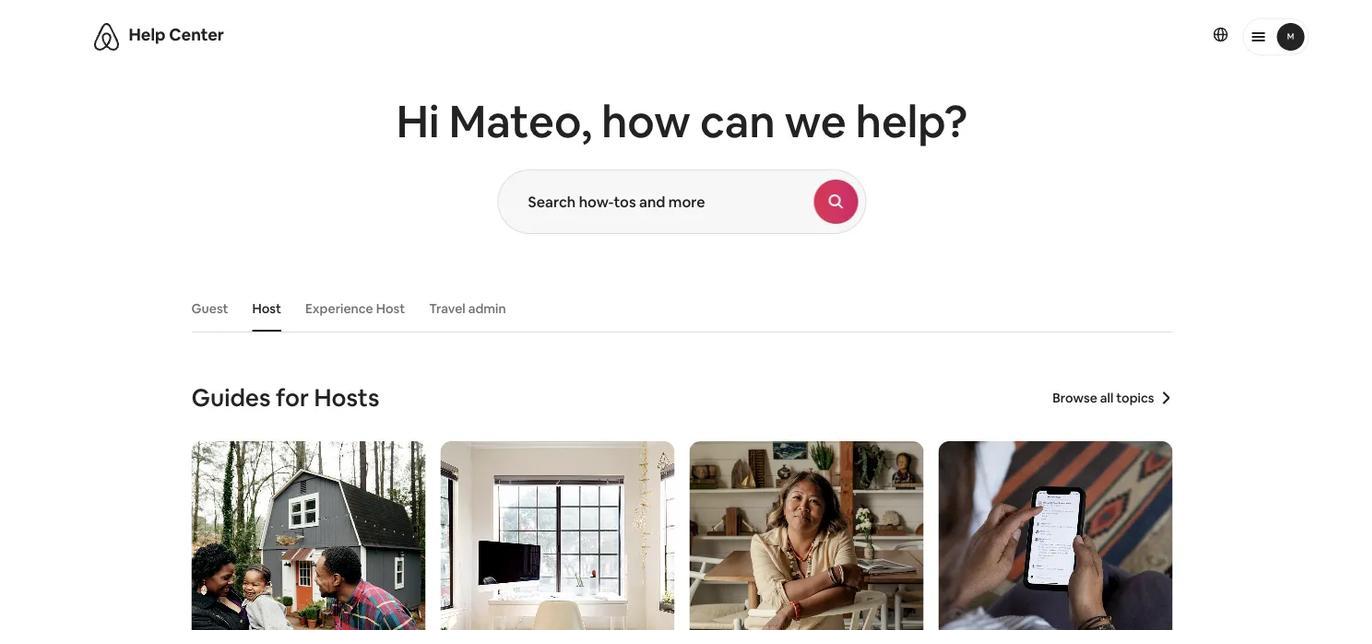 Task type: locate. For each thing, give the bounding box(es) containing it.
experience
[[305, 301, 373, 317]]

help center link
[[129, 24, 224, 46]]

host
[[252, 301, 281, 317], [376, 301, 405, 317]]

airbnb homepage image
[[92, 22, 121, 52]]

tab list
[[182, 286, 1173, 332]]

travel
[[429, 301, 466, 317]]

main navigation menu image
[[1277, 23, 1305, 51]]

2 host from the left
[[376, 301, 405, 317]]

guest button
[[182, 291, 238, 327]]

relaxed airbnb host sitting at a dining room table with plants, art, and books displayed on the shelves behind her. image
[[690, 442, 924, 631]]

help center
[[129, 24, 224, 46]]

hi
[[397, 93, 439, 150]]

all
[[1100, 390, 1114, 407]]

can
[[700, 93, 775, 150]]

host right 'experience'
[[376, 301, 405, 317]]

1 horizontal spatial host
[[376, 301, 405, 317]]

tab list containing guest
[[182, 286, 1173, 332]]

how
[[602, 93, 691, 150]]

hi mateo, how can we help?
[[397, 93, 968, 150]]

Search how-tos and more search field
[[499, 171, 814, 233]]

None search field
[[498, 170, 867, 234]]

host right guest button
[[252, 301, 281, 317]]

1 host from the left
[[252, 301, 281, 317]]

a person looking at the airbnb app on their cell phone. image
[[939, 442, 1173, 631]]

topics
[[1116, 390, 1154, 407]]

we
[[785, 93, 846, 150]]

0 horizontal spatial host
[[252, 301, 281, 317]]

center
[[169, 24, 224, 46]]

host button
[[243, 291, 290, 327]]

for
[[276, 383, 309, 414]]

hosts
[[314, 383, 379, 414]]

browse
[[1053, 390, 1098, 407]]

guest
[[191, 301, 228, 317]]

mateo,
[[449, 93, 592, 150]]

browse all topics
[[1053, 390, 1154, 407]]

guides
[[191, 383, 271, 414]]



Task type: describe. For each thing, give the bounding box(es) containing it.
travel admin button
[[420, 291, 515, 327]]

two adults and a child, laughing, outside a barn-shaped house in the forest. image
[[191, 442, 426, 631]]

experience host button
[[296, 291, 414, 327]]

host inside host 'button'
[[252, 301, 281, 317]]

host inside the experience host button
[[376, 301, 405, 317]]

help
[[129, 24, 166, 46]]

a desk with a chair and a large computer monitor in a room with three windows. image
[[440, 442, 675, 631]]

experience host
[[305, 301, 405, 317]]

help?
[[856, 93, 968, 150]]

travel admin
[[429, 301, 506, 317]]

browse all topics link
[[1053, 390, 1173, 407]]

guides for hosts
[[191, 383, 379, 414]]

admin
[[468, 301, 506, 317]]



Task type: vqa. For each thing, say whether or not it's contained in the screenshot.
admin
yes



